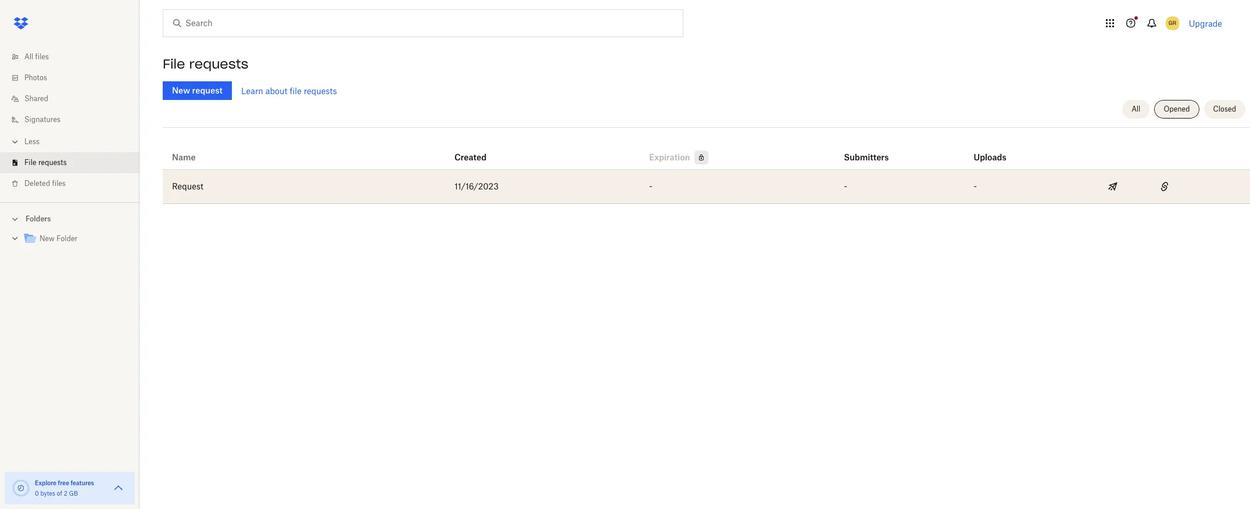 Task type: locate. For each thing, give the bounding box(es) containing it.
gr
[[1169, 19, 1177, 27]]

all for all
[[1132, 105, 1141, 113]]

created
[[454, 152, 487, 162]]

2 column header from the left
[[974, 137, 1020, 164]]

table containing name
[[163, 132, 1250, 204]]

dropbox image
[[9, 12, 33, 35]]

requests inside list item
[[38, 158, 67, 167]]

new
[[172, 85, 190, 95], [40, 234, 55, 243]]

0 horizontal spatial all
[[24, 52, 33, 61]]

table
[[163, 132, 1250, 204]]

1 - from the left
[[649, 181, 652, 191]]

requests up deleted files
[[38, 158, 67, 167]]

file inside list item
[[24, 158, 36, 167]]

2
[[64, 490, 67, 497]]

requests up request at left
[[189, 56, 249, 72]]

0 horizontal spatial requests
[[38, 158, 67, 167]]

gb
[[69, 490, 78, 497]]

0 vertical spatial all
[[24, 52, 33, 61]]

free
[[58, 479, 69, 486]]

file requests up deleted files
[[24, 158, 67, 167]]

folders button
[[0, 210, 139, 227]]

1 horizontal spatial files
[[52, 179, 66, 188]]

new for new request
[[172, 85, 190, 95]]

file
[[163, 56, 185, 72], [24, 158, 36, 167]]

1 horizontal spatial file requests
[[163, 56, 249, 72]]

1 horizontal spatial file
[[163, 56, 185, 72]]

Search in folder "Dropbox" text field
[[185, 17, 659, 30]]

cell
[[1198, 170, 1250, 203]]

1 vertical spatial file requests
[[24, 158, 67, 167]]

row containing request
[[163, 170, 1250, 204]]

file up new request
[[163, 56, 185, 72]]

1 vertical spatial new
[[40, 234, 55, 243]]

row
[[163, 132, 1250, 170], [163, 170, 1250, 204]]

0 horizontal spatial file requests
[[24, 158, 67, 167]]

new left folder
[[40, 234, 55, 243]]

2 row from the top
[[163, 170, 1250, 204]]

all inside all button
[[1132, 105, 1141, 113]]

1 horizontal spatial all
[[1132, 105, 1141, 113]]

0 horizontal spatial new
[[40, 234, 55, 243]]

files
[[35, 52, 49, 61], [52, 179, 66, 188]]

column header
[[844, 137, 890, 164], [974, 137, 1020, 164]]

2 horizontal spatial requests
[[304, 86, 337, 96]]

files for deleted files
[[52, 179, 66, 188]]

list
[[0, 40, 139, 202]]

folders
[[26, 214, 51, 223]]

1 horizontal spatial requests
[[189, 56, 249, 72]]

1 vertical spatial all
[[1132, 105, 1141, 113]]

all up photos at the left of page
[[24, 52, 33, 61]]

requests
[[189, 56, 249, 72], [304, 86, 337, 96], [38, 158, 67, 167]]

2 horizontal spatial -
[[974, 181, 977, 191]]

files up photos at the left of page
[[35, 52, 49, 61]]

all button
[[1122, 100, 1150, 119]]

row group
[[163, 170, 1250, 204]]

all inside all files link
[[24, 52, 33, 61]]

0 horizontal spatial column header
[[844, 137, 890, 164]]

request
[[192, 85, 223, 95]]

name
[[172, 152, 196, 162]]

new for new folder
[[40, 234, 55, 243]]

file requests
[[163, 56, 249, 72], [24, 158, 67, 167]]

0 horizontal spatial -
[[649, 181, 652, 191]]

new inside button
[[172, 85, 190, 95]]

file down less
[[24, 158, 36, 167]]

photos link
[[9, 67, 139, 88]]

0 vertical spatial new
[[172, 85, 190, 95]]

0 vertical spatial files
[[35, 52, 49, 61]]

1 vertical spatial file
[[24, 158, 36, 167]]

files for all files
[[35, 52, 49, 61]]

2 vertical spatial requests
[[38, 158, 67, 167]]

1 horizontal spatial new
[[172, 85, 190, 95]]

bytes
[[40, 490, 55, 497]]

file requests up request at left
[[163, 56, 249, 72]]

1 horizontal spatial column header
[[974, 137, 1020, 164]]

-
[[649, 181, 652, 191], [844, 181, 847, 191], [974, 181, 977, 191]]

0 vertical spatial file requests
[[163, 56, 249, 72]]

1 vertical spatial files
[[52, 179, 66, 188]]

signatures
[[24, 115, 60, 124]]

new folder
[[40, 234, 77, 243]]

0 horizontal spatial files
[[35, 52, 49, 61]]

upgrade link
[[1189, 18, 1222, 28]]

0 horizontal spatial file
[[24, 158, 36, 167]]

11/16/2023
[[454, 181, 499, 191]]

2 - from the left
[[844, 181, 847, 191]]

requests right file
[[304, 86, 337, 96]]

learn about file requests link
[[241, 86, 337, 96]]

explore free features 0 bytes of 2 gb
[[35, 479, 94, 497]]

all
[[24, 52, 33, 61], [1132, 105, 1141, 113]]

1 horizontal spatial -
[[844, 181, 847, 191]]

3 - from the left
[[974, 181, 977, 191]]

1 row from the top
[[163, 132, 1250, 170]]

files right deleted
[[52, 179, 66, 188]]

pro trial element
[[690, 151, 709, 164]]

0 vertical spatial file
[[163, 56, 185, 72]]

all left opened
[[1132, 105, 1141, 113]]

new left request at left
[[172, 85, 190, 95]]

list containing all files
[[0, 40, 139, 202]]



Task type: describe. For each thing, give the bounding box(es) containing it.
deleted
[[24, 179, 50, 188]]

about
[[265, 86, 288, 96]]

1 column header from the left
[[844, 137, 890, 164]]

file requests link
[[9, 152, 139, 173]]

less
[[24, 137, 40, 146]]

photos
[[24, 73, 47, 82]]

request
[[172, 181, 204, 191]]

0
[[35, 490, 39, 497]]

signatures link
[[9, 109, 139, 130]]

of
[[57, 490, 62, 497]]

shared link
[[9, 88, 139, 109]]

file requests inside list item
[[24, 158, 67, 167]]

shared
[[24, 94, 48, 103]]

folder
[[57, 234, 77, 243]]

send email image
[[1106, 180, 1120, 194]]

all for all files
[[24, 52, 33, 61]]

deleted files link
[[9, 173, 139, 194]]

all files link
[[9, 46, 139, 67]]

file
[[290, 86, 302, 96]]

1 vertical spatial requests
[[304, 86, 337, 96]]

copy link image
[[1158, 180, 1172, 194]]

upgrade
[[1189, 18, 1222, 28]]

row containing name
[[163, 132, 1250, 170]]

new request
[[172, 85, 223, 95]]

cell inside row
[[1198, 170, 1250, 203]]

file requests list item
[[0, 152, 139, 173]]

learn about file requests
[[241, 86, 337, 96]]

closed
[[1213, 105, 1236, 113]]

quota usage element
[[12, 479, 30, 498]]

created button
[[454, 151, 487, 164]]

features
[[71, 479, 94, 486]]

opened button
[[1155, 100, 1199, 119]]

less image
[[9, 136, 21, 148]]

gr button
[[1163, 14, 1182, 33]]

all files
[[24, 52, 49, 61]]

new request button
[[163, 81, 232, 100]]

learn
[[241, 86, 263, 96]]

explore
[[35, 479, 56, 486]]

row group containing request
[[163, 170, 1250, 204]]

0 vertical spatial requests
[[189, 56, 249, 72]]

opened
[[1164, 105, 1190, 113]]

closed button
[[1204, 100, 1246, 119]]

deleted files
[[24, 179, 66, 188]]

new folder link
[[23, 231, 130, 247]]



Task type: vqa. For each thing, say whether or not it's contained in the screenshot.
Try
no



